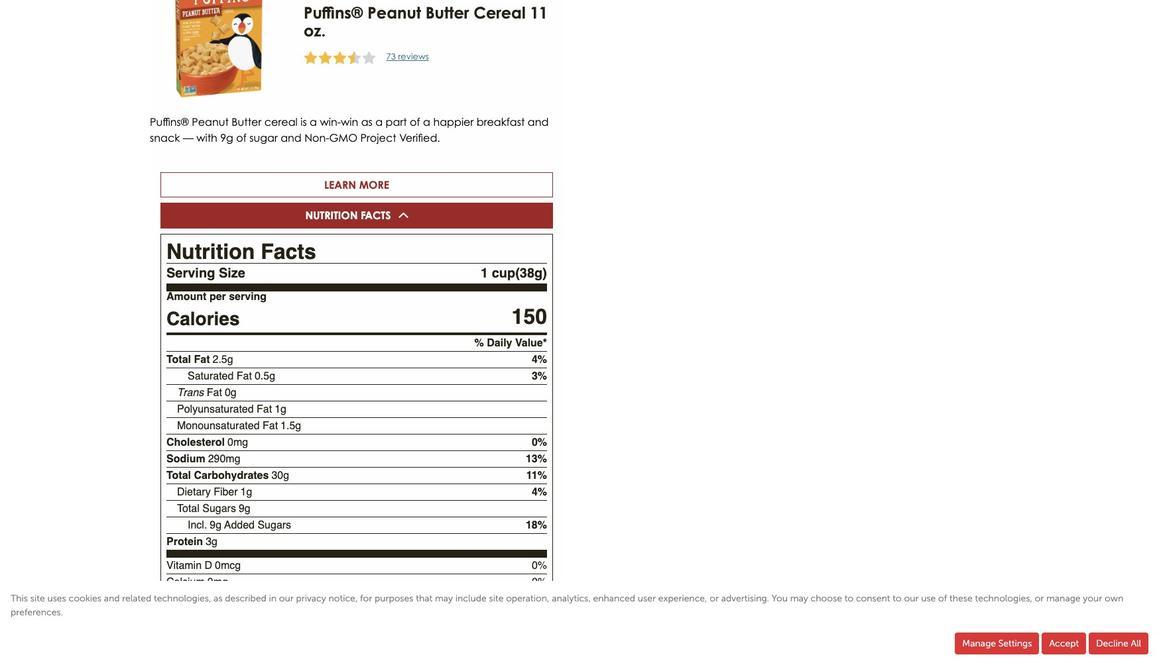 Task type: describe. For each thing, give the bounding box(es) containing it.
150
[[512, 304, 547, 329]]

4% for 2.5g
[[532, 354, 547, 366]]

amount per serving
[[166, 291, 267, 303]]

0g
[[225, 387, 237, 399]]

0 horizontal spatial sugars
[[202, 503, 236, 515]]

0mg for calcium 0mg
[[207, 577, 228, 589]]

73
[[386, 51, 396, 62]]

iron 0.5mg
[[166, 593, 217, 605]]

for
[[360, 594, 372, 605]]

peanut for cereal
[[192, 115, 229, 129]]

non-
[[305, 131, 329, 144]]

vitamin
[[166, 560, 202, 572]]

total carbohydrates 30g
[[166, 470, 289, 482]]

1 horizontal spatial sugars
[[258, 520, 291, 532]]

monounsaturated
[[177, 420, 260, 432]]

carbohydrates
[[194, 470, 269, 482]]

saturated fat 0.5g
[[188, 370, 275, 382]]

0% for calcium 0mg
[[532, 577, 547, 589]]

total sugars 9g
[[177, 503, 251, 515]]

fiber
[[214, 486, 238, 498]]

(38g)
[[515, 266, 547, 281]]

0.5g
[[255, 370, 275, 382]]

0 horizontal spatial 1g
[[240, 486, 252, 498]]

as inside the puffins® peanut butter cereal is a win-win as a part of a happier breakfast and snack — with 9g of sugar and non-gmo project verified.
[[361, 115, 373, 129]]

2 vertical spatial total
[[177, 503, 199, 515]]

learn more link
[[160, 172, 553, 197]]

advertising.
[[721, 594, 769, 605]]

part
[[386, 115, 407, 129]]

1 to from the left
[[845, 594, 854, 605]]

11
[[530, 3, 548, 23]]

win
[[341, 115, 358, 129]]

0% for vitamin d 0mcg
[[532, 560, 547, 572]]

puffins® for puffins® peanut butter cereal is a win-win as a part of a happier breakfast and snack — with 9g of sugar and non-gmo project verified.
[[150, 115, 189, 129]]

protein 3g
[[166, 536, 217, 548]]

privacy notice link
[[296, 594, 355, 605]]

these
[[950, 594, 973, 605]]

daily
[[487, 337, 512, 349]]

%
[[475, 337, 484, 349]]

happier
[[433, 115, 474, 129]]

3g
[[206, 536, 217, 548]]

1
[[481, 266, 488, 281]]

2 or from the left
[[1035, 594, 1044, 605]]

butter for cereal
[[232, 115, 261, 129]]

include
[[455, 594, 487, 605]]

,
[[355, 594, 358, 605]]

iron
[[166, 593, 185, 605]]

2.5g
[[213, 354, 233, 366]]

manage settings button
[[955, 633, 1039, 655]]

decline all
[[1096, 639, 1141, 650]]

polyunsaturated
[[177, 404, 254, 416]]

2 may from the left
[[790, 594, 808, 605]]

use
[[921, 594, 936, 605]]

in our
[[269, 594, 294, 605]]

described
[[225, 594, 266, 605]]

choose
[[811, 594, 842, 605]]

all
[[1131, 639, 1141, 650]]

1 technologies, from the left
[[154, 594, 211, 605]]

0% for cholesterol 0mg
[[532, 437, 547, 449]]

value*
[[515, 337, 547, 349]]

reviews
[[398, 51, 429, 62]]

cholesterol 0mg
[[166, 437, 248, 449]]

peanut for cereal
[[368, 3, 421, 23]]

73 reviews button
[[304, 50, 564, 65]]

1.5g
[[281, 420, 301, 432]]

technologies, inside , for purposes that may include site operation, analytics, enhanced user experience, or advertising. you may choose to consent to our use of these technologies, or manage your own preferences.
[[975, 594, 1032, 605]]

your
[[1083, 594, 1102, 605]]

manage
[[962, 639, 996, 650]]

more
[[359, 178, 389, 192]]

butter for cereal
[[426, 3, 469, 23]]

facts inside dropdown button
[[361, 209, 391, 222]]

fat for 0.5g
[[237, 370, 252, 382]]

0mcg
[[215, 560, 241, 572]]

accept button
[[1042, 633, 1086, 655]]

fat for 2.5g
[[194, 354, 210, 366]]

serving
[[166, 266, 215, 281]]

total fat 2.5g
[[166, 354, 233, 366]]

cholesterol
[[166, 437, 225, 449]]

protein
[[166, 536, 203, 548]]

1 may from the left
[[435, 594, 453, 605]]

18%
[[526, 520, 547, 532]]

puffins® peanut butter cereal is a win-win as a part of a happier breakfast and snack — with 9g of sugar and non-gmo project verified.
[[150, 115, 549, 144]]

calcium
[[166, 577, 205, 589]]

privacy notice
[[296, 594, 355, 605]]

0 horizontal spatial nutrition
[[166, 239, 255, 264]]

1 horizontal spatial and
[[281, 131, 302, 144]]

1 vertical spatial nutrition facts
[[166, 239, 316, 264]]

1 site from the left
[[30, 594, 45, 605]]

user
[[638, 594, 656, 605]]



Task type: locate. For each thing, give the bounding box(es) containing it.
total down dietary
[[177, 503, 199, 515]]

size
[[219, 266, 245, 281]]

nutrition
[[305, 209, 358, 222], [166, 239, 255, 264]]

fat left 1.5g
[[263, 420, 278, 432]]

0 vertical spatial butter
[[426, 3, 469, 23]]

purposes
[[375, 594, 413, 605]]

2 a from the left
[[375, 115, 383, 129]]

added
[[224, 520, 255, 532]]

1 vertical spatial 9g
[[239, 503, 251, 515]]

fat
[[194, 354, 210, 366], [237, 370, 252, 382], [207, 387, 222, 399], [257, 404, 272, 416], [263, 420, 278, 432]]

is
[[301, 115, 307, 129]]

0mg up the 290mg on the left bottom
[[227, 437, 248, 449]]

1 horizontal spatial peanut
[[368, 3, 421, 23]]

technologies, down calcium
[[154, 594, 211, 605]]

breakfast
[[477, 115, 525, 129]]

amount
[[166, 291, 207, 303]]

settings
[[999, 639, 1032, 650]]

9g right with
[[220, 131, 233, 144]]

sugars down 'dietary fiber 1g'
[[202, 503, 236, 515]]

site up preferences.
[[30, 594, 45, 605]]

sodium 290mg
[[166, 453, 240, 465]]

0 vertical spatial sugars
[[202, 503, 236, 515]]

may right you
[[790, 594, 808, 605]]

1 vertical spatial facts
[[261, 239, 316, 264]]

0 vertical spatial facts
[[361, 209, 391, 222]]

of up verified.
[[410, 115, 420, 129]]

2 to from the left
[[893, 594, 902, 605]]

290mg
[[208, 453, 240, 465]]

2 vertical spatial of
[[938, 594, 947, 605]]

1g right fiber in the left of the page
[[240, 486, 252, 498]]

0 vertical spatial peanut
[[368, 3, 421, 23]]

peanut up with
[[192, 115, 229, 129]]

nutrition facts inside dropdown button
[[305, 209, 391, 222]]

, for purposes that may include site operation, analytics, enhanced user experience, or advertising. you may choose to consent to our use of these technologies, or manage your own preferences.
[[11, 594, 1124, 619]]

2 0% from the top
[[532, 560, 547, 572]]

facts up serving
[[261, 239, 316, 264]]

you
[[772, 594, 788, 605]]

0 vertical spatial 4%
[[532, 354, 547, 366]]

preferences.
[[11, 607, 63, 619]]

accept
[[1049, 639, 1079, 650]]

0 horizontal spatial puffins®
[[150, 115, 189, 129]]

1 vertical spatial 0%
[[532, 560, 547, 572]]

as down calcium 0mg at the left
[[214, 594, 223, 605]]

4% up 3%
[[532, 354, 547, 366]]

puffins® inside the puffins® peanut butter cereal is a win-win as a part of a happier breakfast and snack — with 9g of sugar and non-gmo project verified.
[[150, 115, 189, 129]]

rated 3.5 out of 5 stars image
[[304, 50, 377, 65]]

of
[[410, 115, 420, 129], [236, 131, 247, 144], [938, 594, 947, 605]]

manage
[[1046, 594, 1081, 605]]

nutrition up serving size on the top of the page
[[166, 239, 255, 264]]

puffins® inside puffins® peanut butter cereal 11 oz.
[[304, 3, 363, 23]]

—
[[183, 131, 193, 144]]

puffins® up rated 3.5 out of 5 stars image
[[304, 3, 363, 23]]

peanut inside puffins® peanut butter cereal 11 oz.
[[368, 3, 421, 23]]

0 vertical spatial 1g
[[275, 404, 286, 416]]

manage settings
[[962, 639, 1032, 650]]

4% for 1g
[[532, 486, 547, 498]]

and down cereal
[[281, 131, 302, 144]]

2 vertical spatial and
[[104, 594, 120, 605]]

a right is
[[310, 115, 317, 129]]

butter up sugar
[[232, 115, 261, 129]]

sugars right added
[[258, 520, 291, 532]]

1 or from the left
[[710, 594, 719, 605]]

0 horizontal spatial or
[[710, 594, 719, 605]]

0 horizontal spatial as
[[214, 594, 223, 605]]

and
[[528, 115, 549, 129], [281, 131, 302, 144], [104, 594, 120, 605]]

facts
[[361, 209, 391, 222], [261, 239, 316, 264]]

1 0% from the top
[[532, 437, 547, 449]]

1 vertical spatial total
[[166, 470, 191, 482]]

73 reviews link
[[381, 51, 434, 64]]

or left the advertising.
[[710, 594, 719, 605]]

1 horizontal spatial or
[[1035, 594, 1044, 605]]

cup
[[492, 266, 515, 281]]

1 vertical spatial as
[[214, 594, 223, 605]]

to
[[845, 594, 854, 605], [893, 594, 902, 605]]

3 0% from the top
[[532, 577, 547, 589]]

calcium 0mg
[[166, 577, 228, 589]]

peanut
[[368, 3, 421, 23], [192, 115, 229, 129]]

butter inside puffins® peanut butter cereal 11 oz.
[[426, 3, 469, 23]]

0 vertical spatial of
[[410, 115, 420, 129]]

1g inside trans fat 0g polyunsaturated fat 1g monounsaturated fat 1.5g
[[275, 404, 286, 416]]

nutrition down learn
[[305, 209, 358, 222]]

peanut inside the puffins® peanut butter cereal is a win-win as a part of a happier breakfast and snack — with 9g of sugar and non-gmo project verified.
[[192, 115, 229, 129]]

1 horizontal spatial technologies,
[[975, 594, 1032, 605]]

total up trans
[[166, 354, 191, 366]]

sodium
[[166, 453, 205, 465]]

1 vertical spatial sugars
[[258, 520, 291, 532]]

fat left '0g' at bottom left
[[207, 387, 222, 399]]

our
[[904, 594, 919, 605]]

sugars
[[202, 503, 236, 515], [258, 520, 291, 532]]

73 reviews
[[386, 51, 429, 62]]

incl. 9g added sugars
[[188, 520, 291, 532]]

1 vertical spatial and
[[281, 131, 302, 144]]

puffins® for puffins® peanut butter cereal 11 oz.
[[304, 3, 363, 23]]

technologies,
[[154, 594, 211, 605], [975, 594, 1032, 605]]

1 vertical spatial nutrition
[[166, 239, 255, 264]]

facts down more
[[361, 209, 391, 222]]

decline all button
[[1089, 633, 1149, 655]]

dietary fiber 1g
[[177, 486, 252, 498]]

1 vertical spatial puffins®
[[150, 115, 189, 129]]

4% down 11%
[[532, 486, 547, 498]]

and right breakfast
[[528, 115, 549, 129]]

9g up added
[[239, 503, 251, 515]]

2 technologies, from the left
[[975, 594, 1032, 605]]

cereal
[[474, 3, 526, 23]]

1 vertical spatial of
[[236, 131, 247, 144]]

1 horizontal spatial butter
[[426, 3, 469, 23]]

0 horizontal spatial to
[[845, 594, 854, 605]]

per
[[209, 291, 226, 303]]

1 horizontal spatial may
[[790, 594, 808, 605]]

saturated
[[188, 370, 234, 382]]

30g
[[272, 470, 289, 482]]

of left sugar
[[236, 131, 247, 144]]

win-
[[320, 115, 341, 129]]

0 vertical spatial nutrition facts
[[305, 209, 391, 222]]

1 horizontal spatial puffins®
[[304, 3, 363, 23]]

2%
[[532, 593, 547, 605]]

site inside , for purposes that may include site operation, analytics, enhanced user experience, or advertising. you may choose to consent to our use of these technologies, or manage your own preferences.
[[489, 594, 504, 605]]

fat up saturated
[[194, 354, 210, 366]]

2 vertical spatial 9g
[[210, 520, 222, 532]]

2 horizontal spatial and
[[528, 115, 549, 129]]

fat for 0g
[[207, 387, 222, 399]]

peanut up 73
[[368, 3, 421, 23]]

as
[[361, 115, 373, 129], [214, 594, 223, 605]]

may right that
[[435, 594, 453, 605]]

0 horizontal spatial site
[[30, 594, 45, 605]]

0 vertical spatial 0%
[[532, 437, 547, 449]]

gmo
[[329, 131, 358, 144]]

0 horizontal spatial of
[[236, 131, 247, 144]]

0 horizontal spatial and
[[104, 594, 120, 605]]

as right win at the top of page
[[361, 115, 373, 129]]

and left "related"
[[104, 594, 120, 605]]

cereal
[[264, 115, 298, 129]]

1 vertical spatial 1g
[[240, 486, 252, 498]]

1 vertical spatial butter
[[232, 115, 261, 129]]

trans fat 0g polyunsaturated fat 1g monounsaturated fat 1.5g
[[177, 387, 301, 432]]

experience,
[[658, 594, 707, 605]]

9g inside the puffins® peanut butter cereal is a win-win as a part of a happier breakfast and snack — with 9g of sugar and non-gmo project verified.
[[220, 131, 233, 144]]

puffins® up snack
[[150, 115, 189, 129]]

decline
[[1096, 639, 1129, 650]]

0 vertical spatial total
[[166, 354, 191, 366]]

puffins® peanut butter cereal 11 oz.
[[304, 3, 548, 40]]

3 a from the left
[[423, 115, 430, 129]]

with
[[196, 131, 217, 144]]

1 horizontal spatial as
[[361, 115, 373, 129]]

1 horizontal spatial 1g
[[275, 404, 286, 416]]

fat left 0.5g
[[237, 370, 252, 382]]

to right the choose
[[845, 594, 854, 605]]

nutrition facts up size
[[166, 239, 316, 264]]

1 horizontal spatial to
[[893, 594, 902, 605]]

0mg down d
[[207, 577, 228, 589]]

1 horizontal spatial site
[[489, 594, 504, 605]]

0 horizontal spatial technologies,
[[154, 594, 211, 605]]

d
[[205, 560, 212, 572]]

learn
[[324, 178, 356, 192]]

of inside , for purposes that may include site operation, analytics, enhanced user experience, or advertising. you may choose to consent to our use of these technologies, or manage your own preferences.
[[938, 594, 947, 605]]

butter up 73 reviews button
[[426, 3, 469, 23]]

0 vertical spatial 0mg
[[227, 437, 248, 449]]

1g up 1.5g
[[275, 404, 286, 416]]

1 4% from the top
[[532, 354, 547, 366]]

dietary
[[177, 486, 211, 498]]

11%
[[526, 470, 547, 482]]

0mg for cholesterol 0mg
[[227, 437, 248, 449]]

2 vertical spatial 0%
[[532, 577, 547, 589]]

consent
[[856, 594, 890, 605]]

1 vertical spatial peanut
[[192, 115, 229, 129]]

1 horizontal spatial of
[[410, 115, 420, 129]]

9g down total sugars 9g
[[210, 520, 222, 532]]

0 vertical spatial and
[[528, 115, 549, 129]]

nutrition inside dropdown button
[[305, 209, 358, 222]]

1 horizontal spatial a
[[375, 115, 383, 129]]

0 horizontal spatial may
[[435, 594, 453, 605]]

% daily value*
[[475, 337, 547, 349]]

of right use on the bottom right of the page
[[938, 594, 947, 605]]

2 4% from the top
[[532, 486, 547, 498]]

analytics,
[[552, 594, 591, 605]]

0 vertical spatial as
[[361, 115, 373, 129]]

0 horizontal spatial a
[[310, 115, 317, 129]]

nutrition facts down learn
[[305, 209, 391, 222]]

operation,
[[506, 594, 549, 605]]

0 horizontal spatial butter
[[232, 115, 261, 129]]

1 vertical spatial 0mg
[[207, 577, 228, 589]]

total for total fat
[[166, 354, 191, 366]]

total for total carbohydrates
[[166, 470, 191, 482]]

0 horizontal spatial peanut
[[192, 115, 229, 129]]

this site uses cookies and related technologies, as described in our privacy notice
[[11, 594, 355, 605]]

serving
[[229, 291, 267, 303]]

a up verified.
[[423, 115, 430, 129]]

that
[[416, 594, 433, 605]]

calories
[[166, 308, 240, 329]]

vitamin d 0mcg
[[166, 560, 241, 572]]

1 a from the left
[[310, 115, 317, 129]]

or left manage
[[1035, 594, 1044, 605]]

learn more
[[324, 178, 389, 192]]

own
[[1105, 594, 1124, 605]]

a up "project"
[[375, 115, 383, 129]]

sugar
[[250, 131, 278, 144]]

butter inside the puffins® peanut butter cereal is a win-win as a part of a happier breakfast and snack — with 9g of sugar and non-gmo project verified.
[[232, 115, 261, 129]]

0 vertical spatial 9g
[[220, 131, 233, 144]]

0.5mg
[[187, 593, 217, 605]]

total down sodium
[[166, 470, 191, 482]]

fat down 0.5g
[[257, 404, 272, 416]]

0 vertical spatial puffins®
[[304, 3, 363, 23]]

2 horizontal spatial of
[[938, 594, 947, 605]]

site right include
[[489, 594, 504, 605]]

1 cup (38g)
[[481, 266, 547, 281]]

puffins®
[[304, 3, 363, 23], [150, 115, 189, 129]]

cookies
[[69, 594, 101, 605]]

oz.
[[304, 20, 326, 40]]

0 vertical spatial nutrition
[[305, 209, 358, 222]]

3%
[[532, 370, 547, 382]]

1g
[[275, 404, 286, 416], [240, 486, 252, 498]]

1 vertical spatial 4%
[[532, 486, 547, 498]]

0 horizontal spatial facts
[[261, 239, 316, 264]]

2 site from the left
[[489, 594, 504, 605]]

2 horizontal spatial a
[[423, 115, 430, 129]]

4%
[[532, 354, 547, 366], [532, 486, 547, 498]]

technologies, right the these
[[975, 594, 1032, 605]]

butter
[[426, 3, 469, 23], [232, 115, 261, 129]]

serving size
[[166, 266, 245, 281]]

to left our
[[893, 594, 902, 605]]

project
[[360, 131, 396, 144]]

1 horizontal spatial facts
[[361, 209, 391, 222]]

verified.
[[399, 131, 440, 144]]

9g
[[220, 131, 233, 144], [239, 503, 251, 515], [210, 520, 222, 532]]

1 horizontal spatial nutrition
[[305, 209, 358, 222]]



Task type: vqa. For each thing, say whether or not it's contained in the screenshot.


